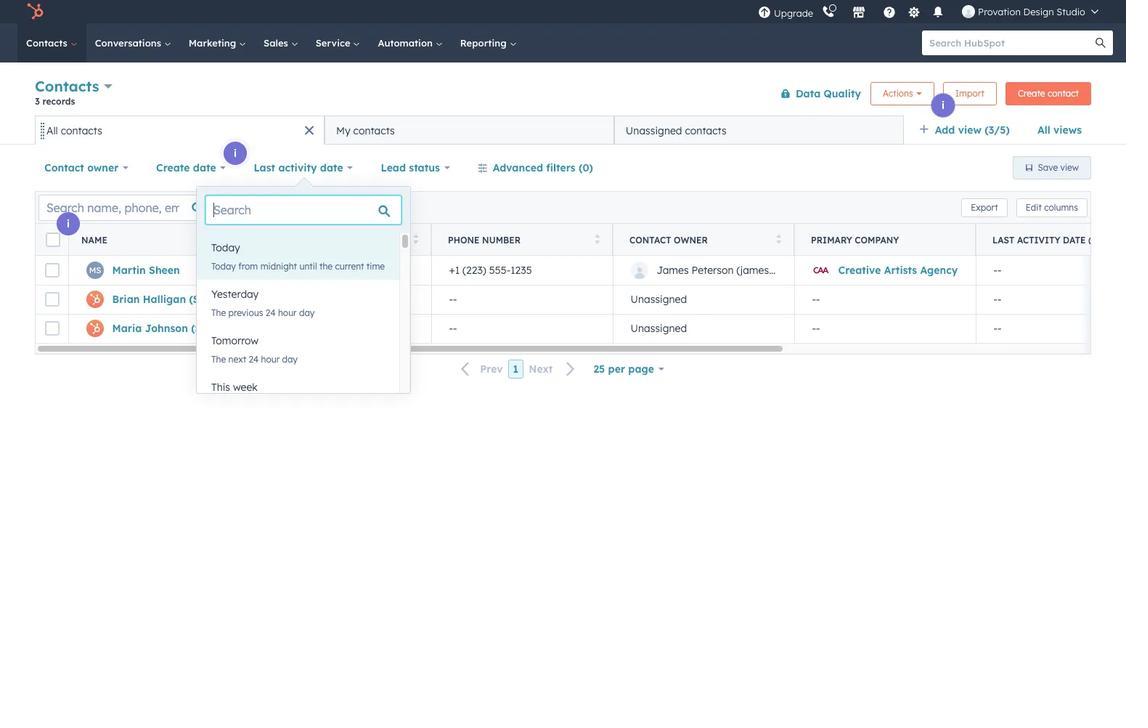 Task type: vqa. For each thing, say whether or not it's contained in the screenshot.
Priority
no



Task type: describe. For each thing, give the bounding box(es) containing it.
2 vertical spatial i
[[67, 217, 70, 230]]

name
[[81, 234, 107, 245]]

emailmaria@hubspot.com
[[268, 322, 402, 335]]

next
[[529, 363, 553, 376]]

views
[[1054, 124, 1083, 137]]

the
[[320, 261, 333, 272]]

edit columns button
[[1017, 198, 1088, 217]]

emailmaria@hubspot.com link
[[268, 322, 402, 335]]

all for all contacts
[[47, 124, 58, 137]]

tomorrow the next 24 hour day
[[211, 334, 298, 365]]

add view (3/5) button
[[910, 116, 1029, 145]]

contact inside contact owner popup button
[[44, 161, 84, 174]]

emailmaria@hubspot.com button
[[250, 314, 432, 343]]

lead status
[[381, 161, 440, 174]]

contacts banner
[[35, 74, 1092, 116]]

unassigned for brian halligan (sample contact)
[[631, 293, 687, 306]]

25 per page
[[594, 363, 655, 376]]

actions button
[[871, 82, 935, 105]]

phone
[[448, 234, 480, 245]]

my contacts
[[336, 124, 395, 137]]

1 vertical spatial contact owner
[[630, 234, 708, 245]]

company
[[855, 234, 900, 245]]

all contacts
[[47, 124, 102, 137]]

24 for tomorrow
[[249, 354, 259, 365]]

from
[[239, 261, 258, 272]]

Search name, phone, email addresses, or company search field
[[39, 194, 215, 221]]

activity
[[279, 161, 317, 174]]

my contacts button
[[325, 116, 615, 145]]

martin sheen
[[112, 264, 180, 277]]

sales link
[[255, 23, 307, 62]]

contact) for brian halligan (sample contact)
[[234, 293, 278, 306]]

press to sort. image for 3rd press to sort. element from left
[[595, 234, 600, 244]]

(0)
[[579, 161, 594, 174]]

contacts for all contacts
[[61, 124, 102, 137]]

(3/5)
[[985, 124, 1011, 137]]

studio
[[1057, 6, 1086, 17]]

columns
[[1045, 202, 1079, 213]]

filters
[[547, 161, 576, 174]]

upgrade
[[775, 7, 814, 19]]

4 press to sort. element from the left
[[776, 234, 782, 246]]

view for save
[[1061, 162, 1080, 173]]

Search search field
[[206, 195, 402, 225]]

press to sort. image for 2nd press to sort. element from left
[[413, 234, 419, 244]]

save view
[[1039, 162, 1080, 173]]

export button
[[962, 198, 1008, 217]]

this
[[211, 381, 230, 394]]

press to sort. image for fourth press to sort. element
[[776, 234, 782, 244]]

add
[[936, 124, 956, 137]]

automation link
[[369, 23, 452, 62]]

reporting link
[[452, 23, 526, 62]]

+1 (223) 555-1235 button
[[432, 256, 613, 285]]

Search HubSpot search field
[[923, 31, 1101, 55]]

until
[[300, 261, 317, 272]]

import button
[[944, 82, 997, 105]]

add view (3/5)
[[936, 124, 1011, 137]]

automation
[[378, 37, 436, 49]]

edit columns
[[1026, 202, 1079, 213]]

this week
[[211, 381, 258, 394]]

tomorrow button
[[197, 326, 400, 355]]

press to sort. image for fourth press to sort. element from right
[[231, 234, 237, 244]]

provation design studio
[[979, 6, 1086, 17]]

last activity date
[[254, 161, 343, 174]]

last for last activity date (cdt)
[[993, 234, 1015, 245]]

create for create contact
[[1019, 88, 1046, 98]]

-- button for brian halligan (sample contact)
[[432, 285, 613, 314]]

today today from midnight until the current time
[[211, 241, 385, 272]]

data quality
[[796, 87, 862, 100]]

pagination navigation
[[453, 360, 584, 379]]

contact) for maria johnson (sample contact)
[[236, 322, 280, 335]]

email
[[267, 234, 295, 245]]

2 today from the top
[[211, 261, 236, 272]]

primary
[[812, 234, 853, 245]]

date
[[1064, 234, 1087, 245]]

date inside create date popup button
[[193, 161, 216, 174]]

conversations link
[[86, 23, 180, 62]]

martinsheen@gmail.com button
[[250, 256, 432, 285]]

brian
[[112, 293, 140, 306]]

contacts inside contacts popup button
[[35, 77, 99, 95]]

yesterday the previous 24 hour day
[[211, 288, 315, 318]]

artists
[[885, 264, 918, 277]]

all views
[[1038, 124, 1083, 137]]

menu containing provation design studio
[[757, 0, 1109, 23]]

help image
[[884, 7, 897, 20]]

contact owner inside popup button
[[44, 161, 119, 174]]

save view button
[[1013, 156, 1092, 179]]

hour for yesterday
[[278, 307, 297, 318]]

contacts for my contacts
[[353, 124, 395, 137]]

(223)
[[463, 264, 487, 277]]

data quality button
[[772, 79, 862, 108]]

hubspot link
[[17, 3, 54, 20]]

calling icon button
[[817, 2, 841, 21]]

this week button
[[197, 373, 400, 402]]

yesterday
[[211, 288, 259, 301]]

24 for yesterday
[[266, 307, 276, 318]]

3
[[35, 96, 40, 107]]

data
[[796, 87, 821, 100]]

contact
[[1048, 88, 1080, 98]]

design
[[1024, 6, 1055, 17]]

0 vertical spatial unassigned
[[626, 124, 683, 137]]

advanced filters (0) button
[[468, 153, 603, 182]]

edit
[[1026, 202, 1042, 213]]

1 vertical spatial owner
[[674, 234, 708, 245]]

maria johnson (sample contact)
[[112, 322, 280, 335]]

create date button
[[147, 153, 236, 182]]

provation design studio button
[[954, 0, 1108, 23]]

contact owner button
[[35, 153, 138, 182]]

1
[[513, 363, 519, 376]]

lead status button
[[372, 153, 460, 182]]

lead
[[381, 161, 406, 174]]

brian halligan (sample contact)
[[112, 293, 278, 306]]

date inside the last activity date dropdown button
[[320, 161, 343, 174]]

marketplaces image
[[853, 7, 866, 20]]

tomorrow
[[211, 334, 259, 347]]

primary company column header
[[795, 224, 977, 256]]

1 today from the top
[[211, 241, 240, 254]]

contacts inside contacts link
[[26, 37, 70, 49]]

25 per page button
[[584, 355, 674, 384]]

list box containing today
[[197, 233, 411, 419]]

sheen
[[149, 264, 180, 277]]



Task type: locate. For each thing, give the bounding box(es) containing it.
all left views
[[1038, 124, 1051, 137]]

today
[[211, 241, 240, 254], [211, 261, 236, 272]]

1 press to sort. element from the left
[[231, 234, 237, 246]]

number
[[482, 234, 521, 245]]

2 press to sort. image from the left
[[413, 234, 419, 244]]

2 horizontal spatial contacts
[[685, 124, 727, 137]]

day for tomorrow
[[282, 354, 298, 365]]

+1
[[449, 264, 460, 277]]

1 vertical spatial hour
[[261, 354, 280, 365]]

all for all views
[[1038, 124, 1051, 137]]

0 vertical spatial i button
[[932, 94, 955, 117]]

my
[[336, 124, 351, 137]]

1 vertical spatial contacts
[[35, 77, 99, 95]]

maria johnson (sample contact) link
[[112, 322, 280, 335]]

advanced
[[493, 161, 543, 174]]

24
[[266, 307, 276, 318], [249, 354, 259, 365]]

2 vertical spatial unassigned
[[631, 322, 687, 335]]

1 vertical spatial contact
[[630, 234, 672, 245]]

contacts link
[[17, 23, 86, 62]]

1 vertical spatial i
[[234, 147, 237, 160]]

create for create date
[[156, 161, 190, 174]]

hour
[[278, 307, 297, 318], [261, 354, 280, 365]]

per
[[609, 363, 626, 376]]

1 vertical spatial last
[[993, 234, 1015, 245]]

2 date from the left
[[320, 161, 343, 174]]

0 horizontal spatial contact owner
[[44, 161, 119, 174]]

unassigned button
[[613, 285, 795, 314], [613, 314, 795, 343]]

today button
[[197, 233, 400, 262]]

contact
[[44, 161, 84, 174], [630, 234, 672, 245]]

0 vertical spatial (sample
[[189, 293, 231, 306]]

(cdt)
[[1089, 234, 1113, 245]]

-- button up pagination navigation
[[432, 314, 613, 343]]

1 horizontal spatial contacts
[[353, 124, 395, 137]]

1 unassigned button from the top
[[613, 285, 795, 314]]

last
[[254, 161, 275, 174], [993, 234, 1015, 245]]

last for last activity date
[[254, 161, 275, 174]]

the inside yesterday the previous 24 hour day
[[211, 307, 226, 318]]

press to sort. element
[[231, 234, 237, 246], [413, 234, 419, 246], [595, 234, 600, 246], [776, 234, 782, 246]]

0 vertical spatial view
[[959, 124, 982, 137]]

day up tomorrow button
[[299, 307, 315, 318]]

marketplaces button
[[844, 0, 875, 23]]

save
[[1039, 162, 1059, 173]]

1 vertical spatial today
[[211, 261, 236, 272]]

day up this week button on the left of page
[[282, 354, 298, 365]]

unassigned contacts button
[[615, 116, 904, 145]]

i button left name
[[57, 212, 80, 235]]

primary company
[[812, 234, 900, 245]]

i button right create date in the top left of the page
[[224, 142, 247, 165]]

i up add
[[942, 99, 945, 112]]

the inside tomorrow the next 24 hour day
[[211, 354, 226, 365]]

reporting
[[460, 37, 510, 49]]

1 horizontal spatial all
[[1038, 124, 1051, 137]]

create left contact
[[1019, 88, 1046, 98]]

1 all from the left
[[1038, 124, 1051, 137]]

0 horizontal spatial contacts
[[61, 124, 102, 137]]

1 vertical spatial the
[[211, 354, 226, 365]]

(sample for halligan
[[189, 293, 231, 306]]

creative
[[839, 264, 882, 277]]

1 contacts from the left
[[61, 124, 102, 137]]

create date
[[156, 161, 216, 174]]

i button
[[932, 94, 955, 117], [224, 142, 247, 165], [57, 212, 80, 235]]

hour inside yesterday the previous 24 hour day
[[278, 307, 297, 318]]

hour right next in the left of the page
[[261, 354, 280, 365]]

unassigned for maria johnson (sample contact)
[[631, 322, 687, 335]]

unassigned
[[626, 124, 683, 137], [631, 293, 687, 306], [631, 322, 687, 335]]

agency
[[921, 264, 958, 277]]

all inside button
[[47, 124, 58, 137]]

1 horizontal spatial owner
[[674, 234, 708, 245]]

(sample for johnson
[[191, 322, 233, 335]]

-- button for maria johnson (sample contact)
[[432, 314, 613, 343]]

0 horizontal spatial 24
[[249, 354, 259, 365]]

next
[[229, 354, 246, 365]]

status
[[409, 161, 440, 174]]

activity
[[1018, 234, 1061, 245]]

25
[[594, 363, 605, 376]]

1 vertical spatial i button
[[224, 142, 247, 165]]

0 horizontal spatial day
[[282, 354, 298, 365]]

24 right previous
[[266, 307, 276, 318]]

1 vertical spatial create
[[156, 161, 190, 174]]

owner
[[87, 161, 119, 174], [674, 234, 708, 245]]

the down yesterday
[[211, 307, 226, 318]]

2 unassigned button from the top
[[613, 314, 795, 343]]

1 vertical spatial day
[[282, 354, 298, 365]]

1 horizontal spatial last
[[993, 234, 1015, 245]]

day inside yesterday the previous 24 hour day
[[299, 307, 315, 318]]

1 date from the left
[[193, 161, 216, 174]]

menu
[[757, 0, 1109, 23]]

i button up add
[[932, 94, 955, 117]]

last inside dropdown button
[[254, 161, 275, 174]]

1 horizontal spatial contact
[[630, 234, 672, 245]]

create inside button
[[1019, 88, 1046, 98]]

i
[[942, 99, 945, 112], [234, 147, 237, 160], [67, 217, 70, 230]]

1 horizontal spatial view
[[1061, 162, 1080, 173]]

24 inside yesterday the previous 24 hour day
[[266, 307, 276, 318]]

day inside tomorrow the next 24 hour day
[[282, 354, 298, 365]]

1 horizontal spatial 24
[[266, 307, 276, 318]]

0 vertical spatial hour
[[278, 307, 297, 318]]

contacts up records
[[35, 77, 99, 95]]

import
[[956, 88, 985, 98]]

0 vertical spatial contact
[[44, 161, 84, 174]]

0 vertical spatial create
[[1019, 88, 1046, 98]]

create inside popup button
[[156, 161, 190, 174]]

week
[[233, 381, 258, 394]]

james peterson image
[[963, 5, 976, 18]]

quality
[[824, 87, 862, 100]]

1 vertical spatial contact)
[[236, 322, 280, 335]]

export
[[972, 202, 999, 213]]

settings link
[[905, 4, 924, 19]]

1 horizontal spatial date
[[320, 161, 343, 174]]

view inside button
[[1061, 162, 1080, 173]]

press to sort. image
[[231, 234, 237, 244], [413, 234, 419, 244], [595, 234, 600, 244], [776, 234, 782, 244]]

(sample down brian halligan (sample contact) link
[[191, 322, 233, 335]]

0 vertical spatial 24
[[266, 307, 276, 318]]

unassigned button for maria johnson (sample contact)
[[613, 314, 795, 343]]

0 vertical spatial the
[[211, 307, 226, 318]]

current
[[335, 261, 364, 272]]

contact) up previous
[[234, 293, 278, 306]]

0 horizontal spatial contact
[[44, 161, 84, 174]]

records
[[43, 96, 75, 107]]

hour for tomorrow
[[261, 354, 280, 365]]

2 press to sort. element from the left
[[413, 234, 419, 246]]

search image
[[1096, 38, 1107, 48]]

2 the from the top
[[211, 354, 226, 365]]

0 vertical spatial contact owner
[[44, 161, 119, 174]]

the left next in the left of the page
[[211, 354, 226, 365]]

time
[[367, 261, 385, 272]]

view right add
[[959, 124, 982, 137]]

2 horizontal spatial i button
[[932, 94, 955, 117]]

3 press to sort. image from the left
[[595, 234, 600, 244]]

-- button down the 1235
[[432, 285, 613, 314]]

1235
[[511, 264, 532, 277]]

today up from
[[211, 241, 240, 254]]

hour up tomorrow button
[[278, 307, 297, 318]]

0 vertical spatial owner
[[87, 161, 119, 174]]

1 vertical spatial (sample
[[191, 322, 233, 335]]

contacts
[[26, 37, 70, 49], [35, 77, 99, 95]]

creative artists agency
[[839, 264, 958, 277]]

0 horizontal spatial view
[[959, 124, 982, 137]]

all
[[1038, 124, 1051, 137], [47, 124, 58, 137]]

calling icon image
[[823, 6, 836, 19]]

service link
[[307, 23, 369, 62]]

contacts down hubspot link
[[26, 37, 70, 49]]

0 vertical spatial contacts
[[26, 37, 70, 49]]

1 vertical spatial unassigned
[[631, 293, 687, 306]]

last activity date button
[[244, 153, 363, 182]]

-- button
[[432, 285, 613, 314], [432, 314, 613, 343]]

hubspot image
[[26, 3, 44, 20]]

24 inside tomorrow the next 24 hour day
[[249, 354, 259, 365]]

i down all contacts button
[[234, 147, 237, 160]]

martinsheen@gmail.com link
[[268, 264, 395, 277]]

0 vertical spatial today
[[211, 241, 240, 254]]

0 horizontal spatial create
[[156, 161, 190, 174]]

2 -- button from the top
[[432, 314, 613, 343]]

date down all contacts button
[[193, 161, 216, 174]]

0 horizontal spatial all
[[47, 124, 58, 137]]

0 horizontal spatial owner
[[87, 161, 119, 174]]

list box
[[197, 233, 411, 419]]

0 horizontal spatial date
[[193, 161, 216, 174]]

advanced filters (0)
[[493, 161, 594, 174]]

(sample up maria johnson (sample contact) link
[[189, 293, 231, 306]]

all down 3 records
[[47, 124, 58, 137]]

contact) down previous
[[236, 322, 280, 335]]

hour inside tomorrow the next 24 hour day
[[261, 354, 280, 365]]

4 press to sort. image from the left
[[776, 234, 782, 244]]

contacts for unassigned contacts
[[685, 124, 727, 137]]

notifications image
[[932, 7, 945, 20]]

555-
[[490, 264, 511, 277]]

create down all contacts button
[[156, 161, 190, 174]]

+1 (223) 555-1235
[[449, 264, 532, 277]]

1 vertical spatial 24
[[249, 354, 259, 365]]

settings image
[[908, 6, 921, 19]]

day
[[299, 307, 315, 318], [282, 354, 298, 365]]

0 vertical spatial last
[[254, 161, 275, 174]]

2 vertical spatial i button
[[57, 212, 80, 235]]

view inside popup button
[[959, 124, 982, 137]]

phone number
[[448, 234, 521, 245]]

view right save
[[1061, 162, 1080, 173]]

previous
[[229, 307, 263, 318]]

24 right next in the left of the page
[[249, 354, 259, 365]]

3 press to sort. element from the left
[[595, 234, 600, 246]]

help button
[[878, 0, 902, 23]]

all contacts button
[[35, 116, 325, 145]]

1 vertical spatial view
[[1061, 162, 1080, 173]]

today left from
[[211, 261, 236, 272]]

view for add
[[959, 124, 982, 137]]

0 horizontal spatial i button
[[57, 212, 80, 235]]

1 horizontal spatial day
[[299, 307, 315, 318]]

1 horizontal spatial create
[[1019, 88, 1046, 98]]

i down contact owner popup button
[[67, 217, 70, 230]]

1 horizontal spatial i
[[234, 147, 237, 160]]

0 vertical spatial contact)
[[234, 293, 278, 306]]

0 vertical spatial day
[[299, 307, 315, 318]]

2 horizontal spatial i
[[942, 99, 945, 112]]

1 press to sort. image from the left
[[231, 234, 237, 244]]

marketing
[[189, 37, 239, 49]]

0 horizontal spatial last
[[254, 161, 275, 174]]

1 the from the top
[[211, 307, 226, 318]]

owner inside popup button
[[87, 161, 119, 174]]

the for tomorrow
[[211, 354, 226, 365]]

upgrade image
[[759, 6, 772, 19]]

page
[[629, 363, 655, 376]]

3 contacts from the left
[[685, 124, 727, 137]]

1 horizontal spatial contact owner
[[630, 234, 708, 245]]

date right activity
[[320, 161, 343, 174]]

1 -- button from the top
[[432, 285, 613, 314]]

search button
[[1089, 31, 1114, 55]]

(sample
[[189, 293, 231, 306], [191, 322, 233, 335]]

the
[[211, 307, 226, 318], [211, 354, 226, 365]]

0 horizontal spatial i
[[67, 217, 70, 230]]

1 horizontal spatial i button
[[224, 142, 247, 165]]

last activity date (cdt)
[[993, 234, 1113, 245]]

2 contacts from the left
[[353, 124, 395, 137]]

2 all from the left
[[47, 124, 58, 137]]

unassigned button for brian halligan (sample contact)
[[613, 285, 795, 314]]

0 vertical spatial i
[[942, 99, 945, 112]]

the for yesterday
[[211, 307, 226, 318]]

day for yesterday
[[299, 307, 315, 318]]

prev button
[[453, 360, 508, 379]]



